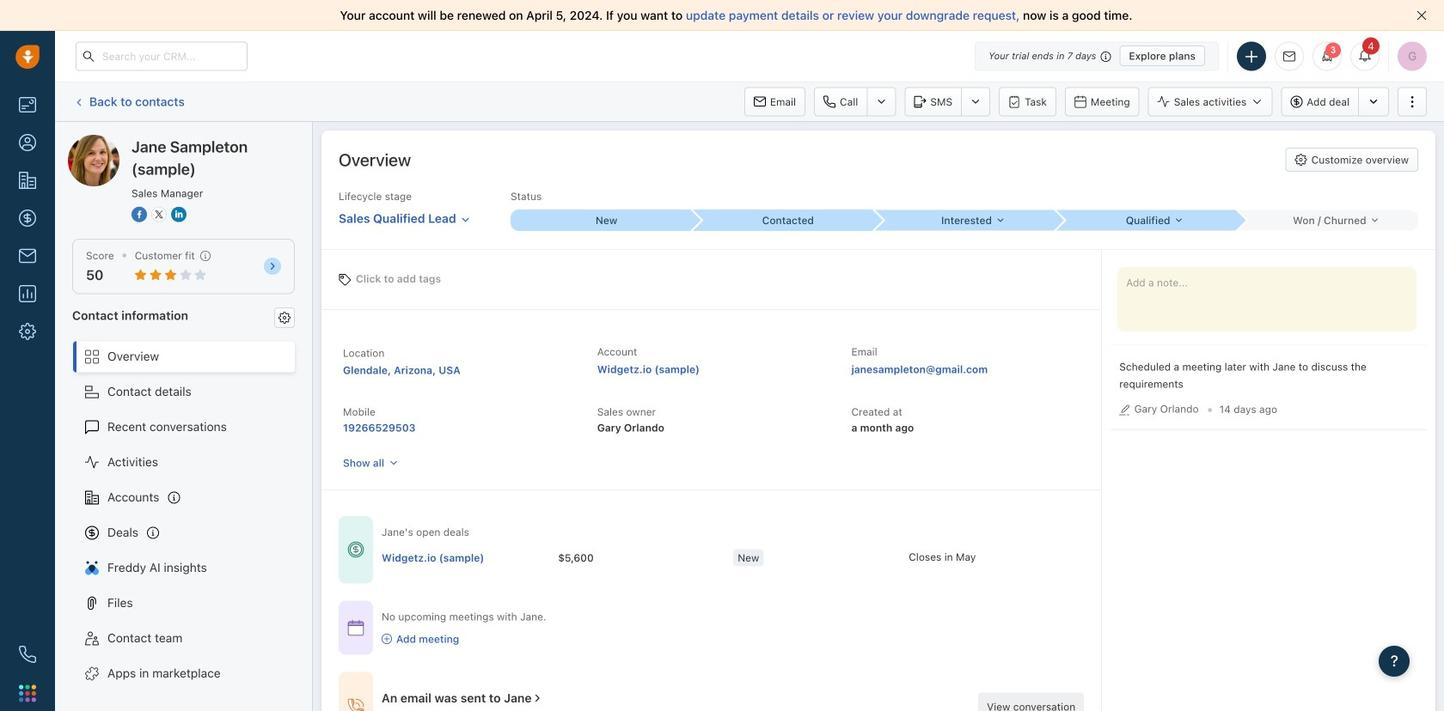 Task type: locate. For each thing, give the bounding box(es) containing it.
container_wx8msf4aqz5i3rn1 image
[[532, 693, 544, 705], [347, 699, 364, 712]]

freshworks switcher image
[[19, 685, 36, 703]]

cell
[[382, 541, 558, 575]]

send email image
[[1283, 51, 1295, 62]]

row
[[382, 541, 1084, 576]]

mng settings image
[[279, 312, 291, 324]]

container_wx8msf4aqz5i3rn1 image
[[347, 542, 364, 559], [347, 620, 364, 637], [382, 634, 392, 645]]



Task type: describe. For each thing, give the bounding box(es) containing it.
1 horizontal spatial container_wx8msf4aqz5i3rn1 image
[[532, 693, 544, 705]]

phone element
[[10, 638, 45, 672]]

0 horizontal spatial container_wx8msf4aqz5i3rn1 image
[[347, 699, 364, 712]]

phone image
[[19, 646, 36, 664]]

close image
[[1417, 10, 1427, 21]]

Search your CRM... text field
[[76, 42, 248, 71]]



Task type: vqa. For each thing, say whether or not it's contained in the screenshot.
tooltip
no



